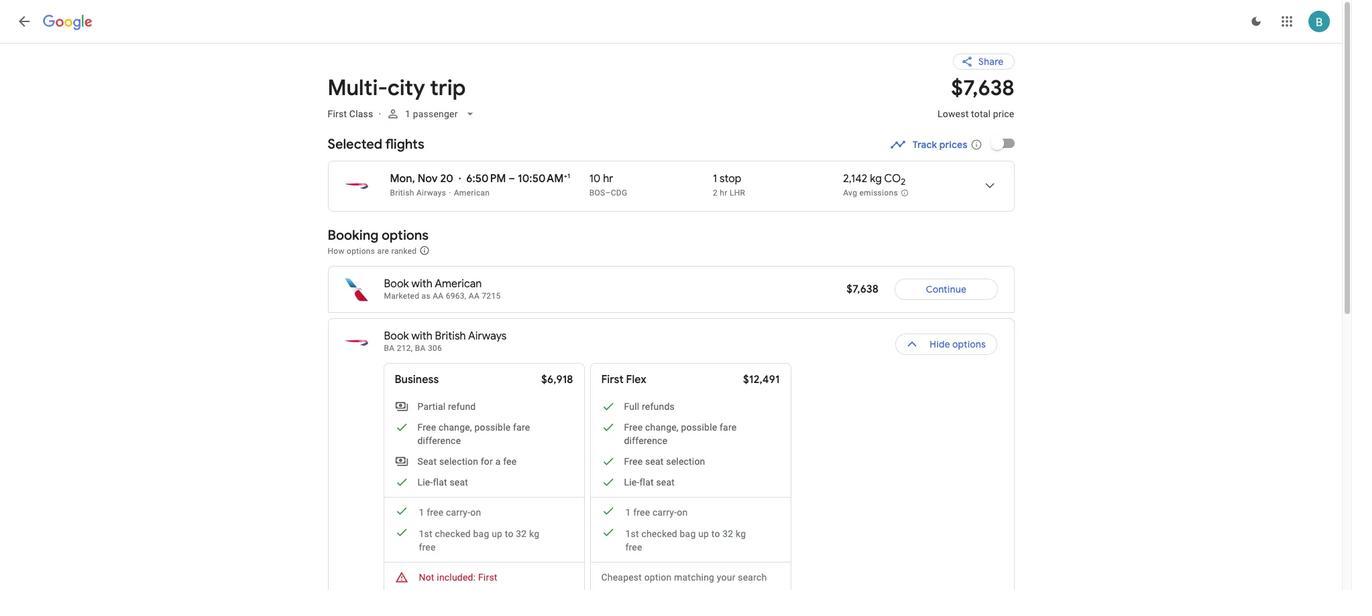 Task type: locate. For each thing, give the bounding box(es) containing it.
booking
[[328, 227, 379, 244]]

0 vertical spatial 2
[[901, 177, 906, 188]]

2 horizontal spatial options
[[953, 339, 986, 351]]

up up not included: first
[[492, 529, 502, 540]]

options for hide
[[953, 339, 986, 351]]

free down "free seat selection"
[[633, 508, 650, 518]]

6:50 pm
[[466, 172, 506, 186]]

checked for first flex
[[641, 529, 677, 540]]

seat down "free seat selection"
[[656, 478, 675, 488]]

1 horizontal spatial difference
[[624, 436, 667, 447]]

co
[[884, 172, 901, 186]]

up up the matching
[[698, 529, 709, 540]]

1 horizontal spatial options
[[382, 227, 429, 244]]

partial refund
[[417, 402, 476, 412]]

1 horizontal spatial –
[[605, 188, 611, 198]]

business
[[395, 374, 439, 387]]

1 inside 1 stop 2 hr lhr
[[713, 172, 717, 186]]

seat down refunds
[[645, 457, 664, 467]]

change appearance image
[[1240, 5, 1272, 38]]

carry- down seat selection for a fee
[[446, 508, 470, 518]]

0 horizontal spatial fare
[[513, 423, 530, 433]]

1st up "cheapest"
[[625, 529, 639, 540]]

2 first checked bag up to 32 kg is free element from the left
[[601, 526, 758, 555]]

0 vertical spatial hr
[[603, 172, 613, 186]]

free for business
[[417, 423, 436, 433]]

1 down "free seat selection"
[[625, 508, 631, 518]]

price
[[993, 109, 1014, 119]]

1 on from the left
[[470, 508, 481, 518]]

flat down "free seat selection"
[[639, 478, 654, 488]]

1 free carry-on down seat selection for a fee
[[419, 508, 481, 518]]

1 horizontal spatial possible
[[681, 423, 717, 433]]

0 horizontal spatial bag
[[473, 529, 489, 540]]

possible up "free seat selection"
[[681, 423, 717, 433]]

Multi-city trip text field
[[328, 74, 921, 102]]

book for book with american
[[384, 278, 409, 291]]

Arrival time: 10:50 AM on  Tuesday, November 21. text field
[[518, 172, 570, 186]]

7638 us dollars element
[[951, 74, 1014, 102]]

1 32 from the left
[[516, 529, 527, 540]]

None text field
[[938, 74, 1014, 131]]

2 carry- from the left
[[653, 508, 677, 518]]

1 horizontal spatial lie-
[[624, 478, 639, 488]]

1 passenger button
[[381, 98, 482, 130]]

1 horizontal spatial flat
[[639, 478, 654, 488]]

change, down refund
[[439, 423, 472, 433]]

free
[[427, 508, 444, 518], [633, 508, 650, 518], [419, 543, 436, 553], [625, 543, 642, 553]]

aa right as
[[433, 292, 444, 301]]

0 horizontal spatial ba
[[384, 344, 395, 353]]

up for $12,491
[[698, 529, 709, 540]]

$6,918
[[541, 374, 573, 387]]

0 horizontal spatial airways
[[416, 188, 446, 198]]

first for first class
[[328, 109, 347, 119]]

flights
[[385, 136, 424, 153]]

0 horizontal spatial to
[[505, 529, 513, 540]]

1 1 free carry-on from the left
[[419, 508, 481, 518]]

free change, possible fare difference for business
[[417, 423, 530, 447]]

selection left for
[[439, 457, 478, 467]]

$7,638 inside $7,638 lowest total price
[[951, 74, 1014, 102]]

1 book from the top
[[384, 278, 409, 291]]

1 free change, possible fare difference from the left
[[417, 423, 530, 447]]

32 for $12,491
[[722, 529, 733, 540]]

0 horizontal spatial up
[[492, 529, 502, 540]]

1 vertical spatial $7,638
[[847, 283, 879, 296]]

2 flat from the left
[[639, 478, 654, 488]]

0 horizontal spatial 32
[[516, 529, 527, 540]]

airways down the nov
[[416, 188, 446, 198]]

flat for first flex
[[639, 478, 654, 488]]

0 vertical spatial –
[[509, 172, 515, 186]]

Flight numbers BA 212, BA 306 text field
[[384, 344, 442, 353]]

1 flat from the left
[[433, 478, 447, 488]]

0 horizontal spatial free change, possible fare difference
[[417, 423, 530, 447]]

0 vertical spatial american
[[454, 188, 490, 198]]

0 horizontal spatial selection
[[439, 457, 478, 467]]

for
[[481, 457, 493, 467]]

1 vertical spatial hr
[[720, 188, 727, 198]]

1 fare from the left
[[513, 423, 530, 433]]

selection down refunds
[[666, 457, 705, 467]]

–
[[509, 172, 515, 186], [605, 188, 611, 198]]

with up as
[[411, 278, 432, 291]]

american
[[454, 188, 490, 198], [435, 278, 482, 291]]

not included: first
[[419, 573, 497, 583]]

carry- for first flex
[[653, 508, 677, 518]]

1st up not
[[419, 529, 432, 540]]

on down seat selection for a fee
[[470, 508, 481, 518]]

 image
[[379, 109, 381, 119]]

2 checked from the left
[[641, 529, 677, 540]]

2 1st checked bag up to 32 kg free from the left
[[625, 529, 746, 553]]

0 horizontal spatial difference
[[417, 436, 461, 447]]

a
[[495, 457, 501, 467]]

1 bag from the left
[[473, 529, 489, 540]]

0 horizontal spatial 2
[[713, 188, 718, 198]]

2 to from the left
[[711, 529, 720, 540]]

flat
[[433, 478, 447, 488], [639, 478, 654, 488]]

1 change, from the left
[[439, 423, 472, 433]]

flight details. flight on monday, november 20. leaves boston logan international airport at 6:50 pm on monday, november 20 and arrives at paris charles de gaulle airport at 10:50 am on tuesday, november 21. image
[[973, 170, 1006, 202]]

2 1 free carry-on from the left
[[625, 508, 688, 518]]

first right the included:
[[478, 573, 497, 583]]

1 vertical spatial first
[[601, 374, 624, 387]]

options for booking
[[382, 227, 429, 244]]

layover (1 of 1) is a 2 hr layover at heathrow airport in london. element
[[713, 188, 837, 199]]

2 fare from the left
[[720, 423, 737, 433]]

2 lie-flat seat from the left
[[624, 478, 675, 488]]

1 horizontal spatial checked
[[641, 529, 677, 540]]

0 horizontal spatial change,
[[439, 423, 472, 433]]

book up the marketed
[[384, 278, 409, 291]]

1 horizontal spatial 1st checked bag up to 32 kg free
[[625, 529, 746, 553]]

0 vertical spatial options
[[382, 227, 429, 244]]

1st checked bag up to 32 kg free up not included: first
[[419, 529, 539, 553]]

0 horizontal spatial carry-
[[446, 508, 470, 518]]

learn more about tracked prices image
[[970, 139, 982, 151]]

hr down 1 stop flight. element
[[720, 188, 727, 198]]

0 horizontal spatial lie-
[[417, 478, 433, 488]]

0 horizontal spatial kg
[[529, 529, 539, 540]]

1 vertical spatial 2
[[713, 188, 718, 198]]

32 for $6,918
[[516, 529, 527, 540]]

free down seat on the bottom
[[427, 508, 444, 518]]

1 horizontal spatial 32
[[722, 529, 733, 540]]

2 up from the left
[[698, 529, 709, 540]]

nov
[[418, 172, 438, 186]]

flat down seat on the bottom
[[433, 478, 447, 488]]

1 free carry-on down "free seat selection"
[[625, 508, 688, 518]]

1
[[405, 109, 411, 119], [713, 172, 717, 186], [419, 508, 424, 518], [625, 508, 631, 518]]

1 stop flight. element
[[713, 172, 741, 188]]

up for $6,918
[[492, 529, 502, 540]]

selected
[[328, 136, 382, 153]]

2 horizontal spatial kg
[[870, 172, 882, 186]]

0 horizontal spatial first checked bag up to 32 kg is free element
[[395, 526, 552, 555]]

change, down refunds
[[645, 423, 679, 433]]

book up 212,
[[384, 330, 409, 343]]

0 horizontal spatial possible
[[474, 423, 511, 433]]

with inside book with american marketed as aa 6963, aa 7215
[[411, 278, 432, 291]]

included:
[[437, 573, 476, 583]]

carry- down "free seat selection"
[[653, 508, 677, 518]]

1 lie- from the left
[[417, 478, 433, 488]]

$7,638
[[951, 74, 1014, 102], [847, 283, 879, 296]]

1 horizontal spatial 1st
[[625, 529, 639, 540]]

1 horizontal spatial up
[[698, 529, 709, 540]]

not
[[419, 573, 434, 583]]

0 horizontal spatial 1st checked bag up to 32 kg free
[[419, 529, 539, 553]]

book for book with british airways
[[384, 330, 409, 343]]

6:50 pm – 10:50 am +1
[[466, 172, 570, 186]]

1 to from the left
[[505, 529, 513, 540]]

2
[[901, 177, 906, 188], [713, 188, 718, 198]]

on for business
[[470, 508, 481, 518]]

lie-flat seat down "free seat selection"
[[624, 478, 675, 488]]

to
[[505, 529, 513, 540], [711, 529, 720, 540]]

change, for business
[[439, 423, 472, 433]]

1 checked from the left
[[435, 529, 471, 540]]

2 lie- from the left
[[624, 478, 639, 488]]

to for $12,491
[[711, 529, 720, 540]]

your
[[717, 573, 735, 583]]

free change, possible fare difference
[[417, 423, 530, 447], [624, 423, 737, 447]]

1 vertical spatial options
[[347, 246, 375, 256]]

1 horizontal spatial 1 free carry-on
[[625, 508, 688, 518]]

possible
[[474, 423, 511, 433], [681, 423, 717, 433]]

2 change, from the left
[[645, 423, 679, 433]]

1 vertical spatial airways
[[468, 330, 507, 343]]

1 horizontal spatial bag
[[680, 529, 696, 540]]

1 horizontal spatial 2
[[901, 177, 906, 188]]

1 up from the left
[[492, 529, 502, 540]]

selection
[[439, 457, 478, 467], [666, 457, 705, 467]]

emissions
[[859, 189, 898, 198]]

0 horizontal spatial flat
[[433, 478, 447, 488]]

book inside book with american marketed as aa 6963, aa 7215
[[384, 278, 409, 291]]

options up ranked
[[382, 227, 429, 244]]

1 horizontal spatial british
[[435, 330, 466, 343]]

full
[[624, 402, 639, 412]]

1 horizontal spatial first
[[478, 573, 497, 583]]

first checked bag up to 32 kg is free element up not included: first
[[395, 526, 552, 555]]

2 horizontal spatial first
[[601, 374, 624, 387]]

checked
[[435, 529, 471, 540], [641, 529, 677, 540]]

2,142 kg co 2
[[843, 172, 906, 188]]

bag for business
[[473, 529, 489, 540]]

mon, nov 20
[[390, 172, 453, 186]]

1 horizontal spatial free change, possible fare difference
[[624, 423, 737, 447]]

0 vertical spatial book
[[384, 278, 409, 291]]

first
[[328, 109, 347, 119], [601, 374, 624, 387], [478, 573, 497, 583]]

possible up a
[[474, 423, 511, 433]]

lie-flat seat for first flex
[[624, 478, 675, 488]]

0 vertical spatial $7,638
[[951, 74, 1014, 102]]

2 bag from the left
[[680, 529, 696, 540]]

0 horizontal spatial on
[[470, 508, 481, 518]]

options right hide
[[953, 339, 986, 351]]

trip
[[430, 74, 466, 102]]

0 horizontal spatial 1 free carry-on
[[419, 508, 481, 518]]

aa left the 7215
[[469, 292, 480, 301]]

10:50 am
[[518, 172, 564, 186]]

2 free change, possible fare difference from the left
[[624, 423, 737, 447]]

lie-flat seat
[[417, 478, 468, 488], [624, 478, 675, 488]]

1 horizontal spatial aa
[[469, 292, 480, 301]]

with inside book with british airways ba 212, ba 306
[[411, 330, 432, 343]]

first checked bag up to 32 kg is free element up the cheapest option matching your search
[[601, 526, 758, 555]]

kg
[[870, 172, 882, 186], [529, 529, 539, 540], [736, 529, 746, 540]]

free change, possible fare difference up "free seat selection"
[[624, 423, 737, 447]]

2 1st from the left
[[625, 529, 639, 540]]

1st
[[419, 529, 432, 540], [625, 529, 639, 540]]

lie- down seat on the bottom
[[417, 478, 433, 488]]

1 left 'stop'
[[713, 172, 717, 186]]

lie-flat seat down seat on the bottom
[[417, 478, 468, 488]]

1 1st checked bag up to 32 kg free from the left
[[419, 529, 539, 553]]

0 horizontal spatial lie-flat seat
[[417, 478, 468, 488]]

1st checked bag up to 32 kg free up the cheapest option matching your search
[[625, 529, 746, 553]]

learn more about booking options element
[[419, 243, 430, 258]]

1 vertical spatial book
[[384, 330, 409, 343]]

1 horizontal spatial to
[[711, 529, 720, 540]]

1 horizontal spatial carry-
[[653, 508, 677, 518]]

refunds
[[642, 402, 675, 412]]

2 ba from the left
[[415, 344, 426, 353]]

hr inside 1 stop 2 hr lhr
[[720, 188, 727, 198]]

airways down the 7215
[[468, 330, 507, 343]]

options down booking
[[347, 246, 375, 256]]

british airways
[[390, 188, 446, 198]]

1 carry- from the left
[[446, 508, 470, 518]]

1 horizontal spatial change,
[[645, 423, 679, 433]]

0 vertical spatial with
[[411, 278, 432, 291]]

1 selection from the left
[[439, 457, 478, 467]]

2 difference from the left
[[624, 436, 667, 447]]

bag up the cheapest option matching your search
[[680, 529, 696, 540]]

lhr
[[730, 188, 745, 198]]

2 inside 2,142 kg co 2
[[901, 177, 906, 188]]

possible for $12,491
[[681, 423, 717, 433]]

2 with from the top
[[411, 330, 432, 343]]

checked for business
[[435, 529, 471, 540]]

 image
[[459, 172, 461, 186]]

with up the flight numbers ba 212, ba 306 text box
[[411, 330, 432, 343]]

1 ba from the left
[[384, 344, 395, 353]]

lowest
[[938, 109, 969, 119]]

1 horizontal spatial $7,638
[[951, 74, 1014, 102]]

hr
[[603, 172, 613, 186], [720, 188, 727, 198]]

ba left 306
[[415, 344, 426, 353]]

1 horizontal spatial kg
[[736, 529, 746, 540]]

first checked bag up to 32 kg is free element for business
[[395, 526, 552, 555]]

first left flex
[[601, 374, 624, 387]]

2 on from the left
[[677, 508, 688, 518]]

1 horizontal spatial lie-flat seat
[[624, 478, 675, 488]]

lie- down "free seat selection"
[[624, 478, 639, 488]]

loading results progress bar
[[0, 43, 1342, 46]]

2 book from the top
[[384, 330, 409, 343]]

british up 306
[[435, 330, 466, 343]]

lie- for business
[[417, 478, 433, 488]]

on for first flex
[[677, 508, 688, 518]]

2 32 from the left
[[722, 529, 733, 540]]

free
[[417, 423, 436, 433], [624, 423, 643, 433], [624, 457, 643, 467]]

checked up option
[[641, 529, 677, 540]]

difference up "free seat selection"
[[624, 436, 667, 447]]

free for first flex
[[624, 423, 643, 433]]

1 vertical spatial american
[[435, 278, 482, 291]]

0 horizontal spatial 1st
[[419, 529, 432, 540]]

with
[[411, 278, 432, 291], [411, 330, 432, 343]]

how
[[328, 246, 345, 256]]

0 horizontal spatial hr
[[603, 172, 613, 186]]

0 horizontal spatial –
[[509, 172, 515, 186]]

free change, possible fare difference up seat selection for a fee
[[417, 423, 530, 447]]

1 difference from the left
[[417, 436, 461, 447]]

1 horizontal spatial first checked bag up to 32 kg is free element
[[601, 526, 758, 555]]

0 horizontal spatial checked
[[435, 529, 471, 540]]

32
[[516, 529, 527, 540], [722, 529, 733, 540]]

1 vertical spatial british
[[435, 330, 466, 343]]

2 vertical spatial options
[[953, 339, 986, 351]]

book inside book with british airways ba 212, ba 306
[[384, 330, 409, 343]]

1 down city
[[405, 109, 411, 119]]

0 horizontal spatial british
[[390, 188, 414, 198]]

american up "6963,"
[[435, 278, 482, 291]]

1 lie-flat seat from the left
[[417, 478, 468, 488]]

1 1st from the left
[[419, 529, 432, 540]]

1 horizontal spatial hr
[[720, 188, 727, 198]]

0 horizontal spatial first
[[328, 109, 347, 119]]

hr inside 10 hr bos – cdg
[[603, 172, 613, 186]]

1 first checked bag up to 32 kg is free element from the left
[[395, 526, 552, 555]]

on
[[470, 508, 481, 518], [677, 508, 688, 518]]

ba left 212,
[[384, 344, 395, 353]]

carry-
[[446, 508, 470, 518], [653, 508, 677, 518]]

bag up not included: first
[[473, 529, 489, 540]]

share button
[[953, 54, 1014, 70]]

difference for business
[[417, 436, 461, 447]]

free change, possible fare difference for first flex
[[624, 423, 737, 447]]

1 possible from the left
[[474, 423, 511, 433]]

book
[[384, 278, 409, 291], [384, 330, 409, 343]]

main content
[[328, 43, 1014, 591]]

american down flight on monday, november 20. leaves boston logan international airport at 6:50 pm on monday, november 20 and arrives at paris charles de gaulle airport at 10:50 am on tuesday, november 21. element
[[454, 188, 490, 198]]

0 horizontal spatial $7,638
[[847, 283, 879, 296]]

1 free carry-on for first flex
[[625, 508, 688, 518]]

1 horizontal spatial on
[[677, 508, 688, 518]]

1 horizontal spatial fare
[[720, 423, 737, 433]]

hr right 10
[[603, 172, 613, 186]]

search
[[738, 573, 767, 583]]

first checked bag up to 32 kg is free element
[[395, 526, 552, 555], [601, 526, 758, 555]]

2 possible from the left
[[681, 423, 717, 433]]

1 horizontal spatial ba
[[415, 344, 426, 353]]

seat down seat selection for a fee
[[450, 478, 468, 488]]

1 horizontal spatial airways
[[468, 330, 507, 343]]

1 with from the top
[[411, 278, 432, 291]]

british
[[390, 188, 414, 198], [435, 330, 466, 343]]

british down mon,
[[390, 188, 414, 198]]

bag
[[473, 529, 489, 540], [680, 529, 696, 540]]

0 vertical spatial british
[[390, 188, 414, 198]]

0 vertical spatial first
[[328, 109, 347, 119]]

first left class
[[328, 109, 347, 119]]

options inside dropdown button
[[953, 339, 986, 351]]

 image inside flight on monday, november 20. leaves boston logan international airport at 6:50 pm on monday, november 20 and arrives at paris charles de gaulle airport at 10:50 am on tuesday, november 21. element
[[459, 172, 461, 186]]

on down "free seat selection"
[[677, 508, 688, 518]]

1 horizontal spatial selection
[[666, 457, 705, 467]]

1 vertical spatial with
[[411, 330, 432, 343]]

checked up the included:
[[435, 529, 471, 540]]

options
[[382, 227, 429, 244], [347, 246, 375, 256], [953, 339, 986, 351]]

1 vertical spatial –
[[605, 188, 611, 198]]

first for first flex
[[601, 374, 624, 387]]

0 horizontal spatial options
[[347, 246, 375, 256]]

difference up seat on the bottom
[[417, 436, 461, 447]]

0 horizontal spatial aa
[[433, 292, 444, 301]]

kg for $12,491
[[736, 529, 746, 540]]

– inside 10 hr bos – cdg
[[605, 188, 611, 198]]

up
[[492, 529, 502, 540], [698, 529, 709, 540]]



Task type: vqa. For each thing, say whether or not it's contained in the screenshot.
topmost place
no



Task type: describe. For each thing, give the bounding box(es) containing it.
first class
[[328, 109, 373, 119]]

full refunds
[[624, 402, 675, 412]]

1st checked bag up to 32 kg free for business
[[419, 529, 539, 553]]

avg emissions
[[843, 189, 898, 198]]

avg
[[843, 189, 857, 198]]

stop
[[720, 172, 741, 186]]

options for how
[[347, 246, 375, 256]]

2 vertical spatial first
[[478, 573, 497, 583]]

seat for first flex
[[656, 478, 675, 488]]

ranked
[[391, 246, 417, 256]]

hide options button
[[896, 329, 998, 361]]

2 inside 1 stop 2 hr lhr
[[713, 188, 718, 198]]

20
[[440, 172, 453, 186]]

carry- for business
[[446, 508, 470, 518]]

lie- for first flex
[[624, 478, 639, 488]]

flight on monday, november 20. leaves boston logan international airport at 6:50 pm on monday, november 20 and arrives at paris charles de gaulle airport at 10:50 am on tuesday, november 21. element
[[390, 172, 570, 186]]

first flex
[[601, 374, 646, 387]]

partial
[[417, 402, 446, 412]]

multi-city trip
[[328, 74, 466, 102]]

flat for business
[[433, 478, 447, 488]]

free up "cheapest"
[[625, 543, 642, 553]]

free seat selection
[[624, 457, 705, 467]]

option
[[644, 573, 672, 583]]

1 aa from the left
[[433, 292, 444, 301]]

+1
[[564, 172, 570, 180]]

multi-
[[328, 74, 388, 102]]

mon,
[[390, 172, 415, 186]]

hide options
[[930, 339, 986, 351]]

1st checked bag up to 32 kg free for first flex
[[625, 529, 746, 553]]

cheapest option matching your search
[[601, 573, 767, 583]]

marketed
[[384, 292, 419, 301]]

continue button
[[895, 274, 998, 306]]

track prices
[[913, 139, 967, 151]]

1 stop 2 hr lhr
[[713, 172, 745, 198]]

cheapest
[[601, 573, 642, 583]]

2 aa from the left
[[469, 292, 480, 301]]

1st for business
[[419, 529, 432, 540]]

seat
[[417, 457, 437, 467]]

are
[[377, 246, 389, 256]]

total
[[971, 109, 991, 119]]

6963,
[[446, 292, 466, 301]]

$7,638 lowest total price
[[938, 74, 1014, 119]]

difference for first flex
[[624, 436, 667, 447]]

american inside book with american marketed as aa 6963, aa 7215
[[435, 278, 482, 291]]

fare for $12,491
[[720, 423, 737, 433]]

$7,638 for $7,638 lowest total price
[[951, 74, 1014, 102]]

kg for $6,918
[[529, 529, 539, 540]]

class
[[349, 109, 373, 119]]

british inside book with british airways ba 212, ba 306
[[435, 330, 466, 343]]

go back image
[[16, 13, 32, 30]]

continue
[[926, 284, 967, 296]]

passenger
[[413, 109, 458, 119]]

306
[[428, 344, 442, 353]]

flex
[[626, 374, 646, 387]]

learn more about booking options image
[[419, 245, 430, 256]]

with for british
[[411, 330, 432, 343]]

1st for first flex
[[625, 529, 639, 540]]

change, for first flex
[[645, 423, 679, 433]]

Departure time: 6:50 PM. text field
[[466, 172, 506, 186]]

1 free carry-on for business
[[419, 508, 481, 518]]

first checked bag up to 32 kg is free element for first flex
[[601, 526, 758, 555]]

none text field containing $7,638
[[938, 74, 1014, 131]]

possible for $6,918
[[474, 423, 511, 433]]

matching
[[674, 573, 714, 583]]

seat for business
[[450, 478, 468, 488]]

lie-flat seat for business
[[417, 478, 468, 488]]

2 selection from the left
[[666, 457, 705, 467]]

bag for first flex
[[680, 529, 696, 540]]

seat selection for a fee
[[417, 457, 517, 467]]

212,
[[397, 344, 413, 353]]

2,142
[[843, 172, 867, 186]]

$7,638 for $7,638
[[847, 283, 879, 296]]

10
[[589, 172, 601, 186]]

how options are ranked
[[328, 246, 419, 256]]

7638 US dollars text field
[[847, 283, 879, 296]]

to for $6,918
[[505, 529, 513, 540]]

main content containing multi-city trip
[[328, 43, 1014, 591]]

share
[[978, 56, 1004, 68]]

city
[[388, 74, 425, 102]]

airways inside book with british airways ba 212, ba 306
[[468, 330, 507, 343]]

book with american marketed as aa 6963, aa 7215
[[384, 278, 501, 301]]

refund
[[448, 402, 476, 412]]

as
[[422, 292, 431, 301]]

prices
[[939, 139, 967, 151]]

fare for $6,918
[[513, 423, 530, 433]]

with for american
[[411, 278, 432, 291]]

– inside '6:50 pm – 10:50 am +1'
[[509, 172, 515, 186]]

0 vertical spatial airways
[[416, 188, 446, 198]]

bos
[[589, 188, 605, 198]]

1 down seat on the bottom
[[419, 508, 424, 518]]

book with british airways ba 212, ba 306
[[384, 330, 507, 353]]

booking options
[[328, 227, 429, 244]]

kg inside 2,142 kg co 2
[[870, 172, 882, 186]]

hide
[[930, 339, 950, 351]]

1 passenger
[[405, 109, 458, 119]]

fee
[[503, 457, 517, 467]]

10 hr bos – cdg
[[589, 172, 627, 198]]

7215
[[482, 292, 501, 301]]

free up not
[[419, 543, 436, 553]]

$12,491
[[743, 374, 780, 387]]

cdg
[[611, 188, 627, 198]]

1 inside popup button
[[405, 109, 411, 119]]

selected flights
[[328, 136, 424, 153]]

total duration 10 hr. element
[[589, 172, 713, 188]]

track
[[913, 139, 937, 151]]



